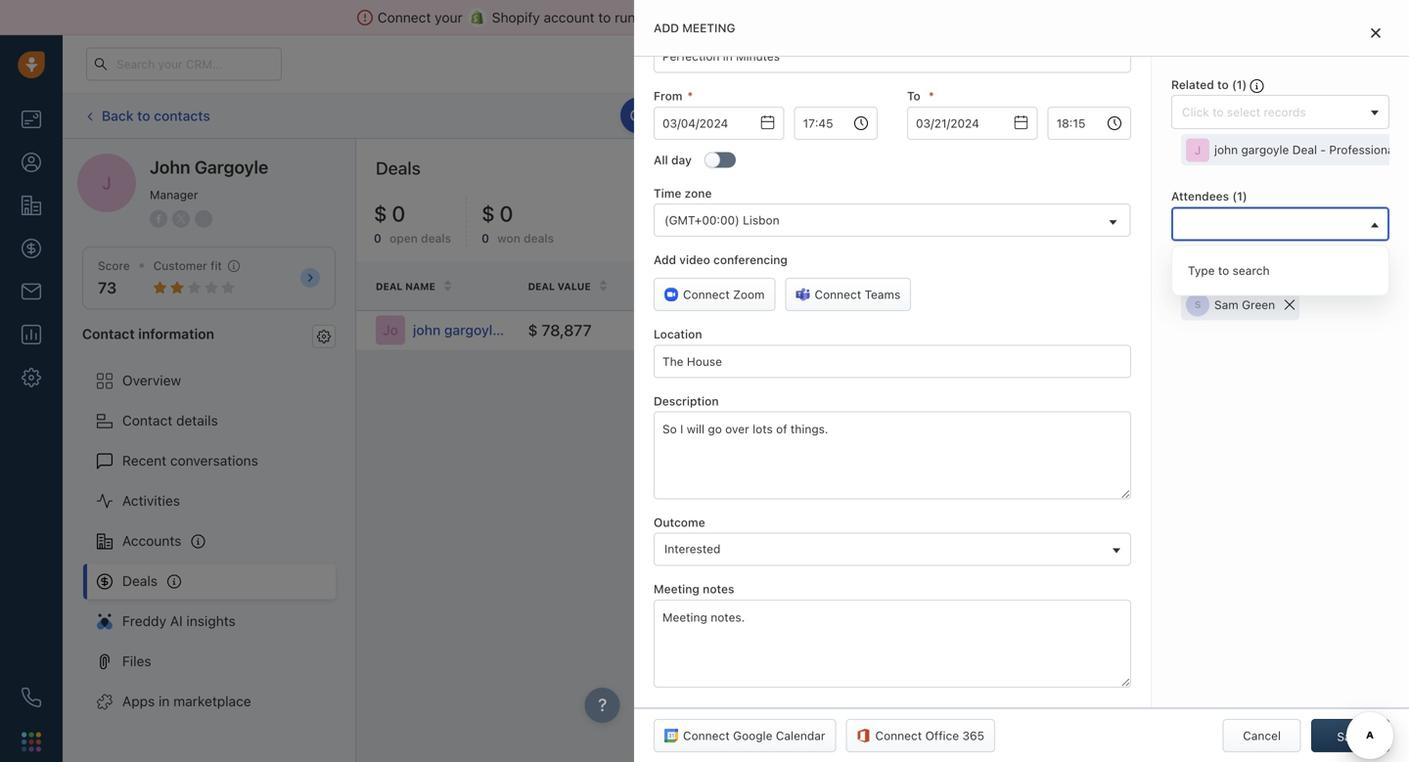 Task type: vqa. For each thing, say whether or not it's contained in the screenshot.
Sales Owner Sam Green
no



Task type: locate. For each thing, give the bounding box(es) containing it.
to inside option
[[1218, 264, 1230, 277]]

1 vertical spatial in
[[159, 693, 170, 710]]

save button
[[1311, 719, 1390, 753]]

your left shopify
[[435, 9, 463, 25]]

0 vertical spatial add deal button
[[1224, 99, 1311, 133]]

Start typing the details about the meeting... text field
[[654, 412, 1131, 500]]

2 deals from the left
[[524, 232, 554, 245]]

0 horizontal spatial add deal
[[1253, 109, 1302, 123]]

deals right won
[[524, 232, 554, 245]]

connect your
[[378, 9, 463, 25]]

0 horizontal spatial $
[[374, 201, 387, 226]]

email
[[674, 109, 704, 123]]

1
[[1280, 51, 1286, 63], [1237, 78, 1243, 92], [1237, 190, 1243, 203]]

all
[[654, 153, 668, 167]]

professional
[[1330, 143, 1397, 157]]

1 vertical spatial meeting
[[654, 582, 700, 596]]

deal up "john gargoyle deal - professional se"
[[1278, 109, 1302, 123]]

to right back
[[137, 107, 150, 124]]

insights
[[186, 613, 236, 629]]

to down the send email icon
[[1218, 78, 1229, 92]]

related inside tab panel
[[1172, 78, 1214, 92]]

in left 21
[[963, 57, 972, 70]]

contact
[[1225, 280, 1274, 292]]

1 down the send email icon
[[1237, 78, 1243, 92]]

deal down the professional
[[1356, 168, 1379, 182]]

back to contacts link
[[82, 101, 211, 131]]

1 down the john on the right top of page
[[1237, 190, 1243, 203]]

73 button
[[98, 279, 117, 297]]

connect for connect teams
[[815, 288, 862, 302]]

deal down video
[[690, 281, 717, 292]]

tab panel
[[634, 0, 1409, 762]]

1 link
[[1260, 47, 1293, 81]]

connect google calendar
[[683, 729, 826, 743]]

deals for $ 0 0 won deals
[[524, 232, 554, 245]]

-- text field
[[654, 106, 785, 140], [907, 106, 1038, 140]]

sam
[[1215, 298, 1239, 312]]

call button
[[724, 99, 784, 133]]

attendees down j
[[1172, 190, 1229, 203]]

notes
[[703, 582, 734, 596]]

meeting down days
[[1007, 109, 1052, 123]]

0 vertical spatial related
[[1172, 78, 1214, 92]]

$ up deal name
[[374, 201, 387, 226]]

lisbon
[[743, 213, 780, 227]]

sales activities
[[1102, 109, 1185, 123]]

1 vertical spatial attendees
[[1190, 247, 1246, 261]]

21
[[975, 57, 986, 70]]

freddy
[[122, 613, 166, 629]]

1 horizontal spatial $
[[482, 201, 495, 226]]

(gmt+00:00) lisbon
[[665, 213, 780, 227]]

in right apps
[[159, 693, 170, 710]]

cancel
[[1243, 729, 1281, 743]]

$ inside $ 0 0 won deals
[[482, 201, 495, 226]]

$ left "78,877" on the top left of the page
[[528, 321, 538, 339]]

1 vertical spatial add deal
[[1330, 168, 1379, 182]]

call link
[[724, 99, 784, 133]]

attendees will get an email invitation
[[1190, 247, 1338, 278]]

connect
[[378, 9, 431, 25], [683, 288, 730, 302], [815, 288, 862, 302], [683, 729, 730, 743], [875, 729, 922, 743]]

j
[[1195, 143, 1201, 157]]

connect teams button
[[785, 278, 911, 311]]

customer
[[153, 259, 207, 273]]

related for related contact
[[1176, 280, 1222, 292]]

manager
[[150, 188, 198, 202]]

0 horizontal spatial in
[[159, 693, 170, 710]]

deal left the name
[[376, 281, 403, 292]]

add deal button up gargoyle at the top of the page
[[1224, 99, 1311, 133]]

zoom
[[733, 288, 765, 302]]

contact for contact information
[[82, 326, 135, 342]]

meeting for meeting notes
[[654, 582, 700, 596]]

1 horizontal spatial deals
[[524, 232, 554, 245]]

deals right open
[[421, 232, 451, 245]]

1 horizontal spatial -- text field
[[907, 106, 1038, 140]]

freddy ai insights
[[122, 613, 236, 629]]

invitation
[[1190, 264, 1241, 278]]

(gmt+00:00) lisbon link
[[655, 205, 1130, 236]]

1 vertical spatial deal
[[1356, 168, 1379, 182]]

to for type to search
[[1218, 264, 1230, 277]]

0
[[392, 201, 405, 226], [500, 201, 513, 226], [374, 232, 381, 245], [482, 232, 489, 245]]

1 vertical spatial (
[[1233, 190, 1237, 203]]

1 horizontal spatial deals
[[376, 158, 421, 179]]

0 vertical spatial meeting
[[1007, 109, 1052, 123]]

1 ( from the top
[[1232, 78, 1237, 92]]

send email image
[[1226, 58, 1240, 71]]

1 -- text field from the left
[[654, 106, 785, 140]]

attendees inside attendees will get an email invitation
[[1190, 247, 1246, 261]]

$ right $ 0 0 open deals
[[482, 201, 495, 226]]

1 horizontal spatial your
[[639, 9, 667, 25]]

1 horizontal spatial meeting
[[1007, 109, 1052, 123]]

connect for connect office 365
[[875, 729, 922, 743]]

location
[[654, 328, 702, 341]]

2 horizontal spatial $
[[528, 321, 538, 339]]

0 horizontal spatial deals
[[421, 232, 451, 245]]

attendees for attendees will get an email invitation
[[1190, 247, 1246, 261]]

gargoyle
[[195, 157, 268, 178]]

0 horizontal spatial deals
[[122, 573, 158, 589]]

attendees
[[1172, 190, 1229, 203], [1190, 247, 1246, 261]]

Enter title of meeting text field
[[654, 40, 1131, 73]]

meeting inside dialog
[[654, 582, 700, 596]]

type to search option
[[1180, 254, 1381, 287]]

0 vertical spatial attendees
[[1172, 190, 1229, 203]]

sales activities button down plans
[[1072, 99, 1214, 133]]

connect teams
[[815, 288, 901, 302]]

in
[[963, 57, 972, 70], [159, 693, 170, 710]]

sms
[[857, 109, 882, 123]]

78,877
[[542, 321, 592, 339]]

0 horizontal spatial meeting
[[654, 582, 700, 596]]

to up the related contact
[[1218, 264, 1230, 277]]

0 horizontal spatial -- text field
[[654, 106, 785, 140]]

contact details
[[122, 413, 218, 429]]

all day
[[654, 153, 692, 167]]

attendees up the invitation on the right of page
[[1190, 247, 1246, 261]]

green
[[1242, 298, 1275, 312]]

outcome
[[654, 516, 705, 529]]

an
[[1292, 247, 1306, 261]]

your right run
[[639, 9, 667, 25]]

day
[[671, 153, 692, 167]]

add deal up gargoyle at the top of the page
[[1253, 109, 1302, 123]]

marketing
[[711, 9, 774, 25]]

conversations
[[170, 453, 258, 469]]

close image
[[1371, 27, 1381, 39]]

0 horizontal spatial your
[[435, 9, 463, 25]]

fit
[[211, 259, 222, 273]]

to inside tab panel
[[1218, 78, 1229, 92]]

tab panel containing add meeting
[[634, 0, 1409, 762]]

deals inside $ 0 0 open deals
[[421, 232, 451, 245]]

0 vertical spatial contact
[[82, 326, 135, 342]]

1 vertical spatial )
[[1243, 190, 1248, 203]]

meeting inside "button"
[[1007, 109, 1052, 123]]

deal
[[1293, 143, 1317, 157], [376, 281, 403, 292], [528, 281, 555, 292], [690, 281, 717, 292]]

deal left -
[[1293, 143, 1317, 157]]

from
[[654, 89, 683, 103]]

related down type
[[1176, 280, 1222, 292]]

) left "1" link
[[1243, 78, 1247, 92]]

explore plans link
[[1040, 52, 1137, 75]]

None search field
[[1177, 214, 1364, 234]]

support
[[805, 9, 854, 25]]

connect for connect google calendar
[[683, 729, 730, 743]]

$ inside $ 0 0 open deals
[[374, 201, 387, 226]]

connect for connect your
[[378, 9, 431, 25]]

email
[[1309, 247, 1338, 261]]

meeting button
[[978, 99, 1063, 133]]

1 right the send email icon
[[1280, 51, 1286, 63]]

sales,
[[671, 9, 707, 25]]

1 horizontal spatial deal
[[1356, 168, 1379, 182]]

connect zoom
[[683, 288, 765, 302]]

1 horizontal spatial add deal
[[1330, 168, 1379, 182]]

Start typing your meeting notes... text field
[[654, 600, 1131, 688]]

2 ( from the top
[[1233, 190, 1237, 203]]

None text field
[[794, 106, 878, 140], [1048, 106, 1131, 140], [794, 106, 878, 140], [1048, 106, 1131, 140]]

add deal down the professional
[[1330, 168, 1379, 182]]

trial
[[912, 57, 931, 70]]

1 horizontal spatial in
[[963, 57, 972, 70]]

deals inside $ 0 0 won deals
[[524, 232, 554, 245]]

value
[[558, 281, 591, 292]]

contact up the recent
[[122, 413, 173, 429]]

dialog containing add meeting
[[634, 0, 1409, 762]]

your
[[435, 9, 463, 25], [639, 9, 667, 25]]

to right click
[[784, 109, 795, 122]]

1 deals from the left
[[421, 232, 451, 245]]

deal
[[1278, 109, 1302, 123], [1356, 168, 1379, 182]]

add deal
[[1253, 109, 1302, 123], [1330, 168, 1379, 182]]

2 -- text field from the left
[[907, 106, 1038, 140]]

to left run
[[598, 9, 611, 25]]

run
[[615, 9, 636, 25]]

meeting left the notes
[[654, 582, 700, 596]]

video
[[680, 253, 710, 267]]

1 vertical spatial contact
[[122, 413, 173, 429]]

google
[[733, 729, 773, 743]]

related to ( 1 )
[[1172, 78, 1250, 92]]

files
[[122, 653, 151, 670]]

( down the john on the right top of page
[[1233, 190, 1237, 203]]

0 horizontal spatial deal
[[1278, 109, 1302, 123]]

dialog
[[634, 0, 1409, 762]]

related up activities
[[1172, 78, 1214, 92]]

contact down 73
[[82, 326, 135, 342]]

the
[[891, 9, 911, 25]]

1 vertical spatial related
[[1176, 280, 1222, 292]]

0 vertical spatial (
[[1232, 78, 1237, 92]]

2 your from the left
[[639, 9, 667, 25]]

(
[[1232, 78, 1237, 92], [1233, 190, 1237, 203]]

add
[[654, 21, 679, 35], [1253, 109, 1275, 123], [1330, 168, 1352, 182], [654, 253, 676, 267]]

) down gargoyle at the top of the page
[[1243, 190, 1248, 203]]

call
[[754, 109, 774, 123]]

to for related to ( 1 )
[[1218, 78, 1229, 92]]

deals up freddy
[[122, 573, 158, 589]]

deal for deal stage
[[690, 281, 717, 292]]

add up gargoyle at the top of the page
[[1253, 109, 1275, 123]]

updates available. click to refresh. link
[[621, 97, 851, 134]]

add deal button down the professional
[[1301, 159, 1390, 192]]

1 vertical spatial 1
[[1237, 78, 1243, 92]]

deal left "value"
[[528, 281, 555, 292]]

se
[[1401, 143, 1409, 157]]

deals up $ 0 0 open deals
[[376, 158, 421, 179]]

mng settings image
[[317, 330, 331, 343]]

$
[[374, 201, 387, 226], [482, 201, 495, 226], [528, 321, 538, 339]]

stage
[[720, 281, 753, 292]]

( down the send email icon
[[1232, 78, 1237, 92]]

task
[[932, 109, 957, 123]]

0 vertical spatial )
[[1243, 78, 1247, 92]]

updates available. click to refresh.
[[649, 109, 842, 122]]



Task type: describe. For each thing, give the bounding box(es) containing it.
0 left won
[[482, 232, 489, 245]]

customer fit
[[153, 259, 222, 273]]

deals for $ 0 0 open deals
[[421, 232, 451, 245]]

apps
[[122, 693, 155, 710]]

recent conversations
[[122, 453, 258, 469]]

$ 0 0 open deals
[[374, 201, 451, 245]]

1 vertical spatial deals
[[122, 573, 158, 589]]

Location text field
[[654, 345, 1131, 378]]

description
[[654, 394, 719, 408]]

email button
[[645, 99, 715, 133]]

details
[[176, 413, 218, 429]]

attendees ( 1 )
[[1172, 190, 1248, 203]]

0 up open
[[392, 201, 405, 226]]

add left video
[[654, 253, 676, 267]]

add down the professional
[[1330, 168, 1352, 182]]

score 73
[[98, 259, 130, 297]]

related for related to ( 1 )
[[1172, 78, 1214, 92]]

sam green
[[1215, 298, 1275, 312]]

cancel button
[[1223, 719, 1301, 753]]

available.
[[699, 109, 750, 122]]

add left meeting
[[654, 21, 679, 35]]

save
[[1337, 730, 1364, 744]]

connect for connect zoom
[[683, 288, 730, 302]]

deal inside tab panel
[[1293, 143, 1317, 157]]

add meeting
[[654, 21, 736, 35]]

recent
[[122, 453, 167, 469]]

2 ) from the top
[[1243, 190, 1248, 203]]

contact for contact details
[[122, 413, 173, 429]]

contacts
[[154, 107, 210, 124]]

365
[[963, 729, 985, 743]]

shopify
[[492, 9, 540, 25]]

contact information
[[82, 326, 214, 342]]

connect office 365 button
[[846, 719, 995, 753]]

apps in marketplace
[[122, 693, 251, 710]]

deal for deal value
[[528, 281, 555, 292]]

add video conferencing
[[654, 253, 788, 267]]

your
[[885, 57, 909, 70]]

interested
[[665, 542, 721, 556]]

back
[[102, 107, 134, 124]]

products
[[852, 280, 909, 292]]

1 ) from the top
[[1243, 78, 1247, 92]]

plans
[[1096, 57, 1127, 70]]

ai
[[170, 613, 183, 629]]

to
[[907, 89, 921, 103]]

teams
[[865, 288, 901, 302]]

updates
[[649, 109, 696, 122]]

explore plans
[[1051, 57, 1127, 70]]

0 left open
[[374, 232, 381, 245]]

phone image
[[22, 688, 41, 708]]

john gargoyle
[[150, 157, 268, 178]]

time
[[654, 186, 682, 200]]

search
[[1233, 264, 1270, 277]]

john gargoyle deal - professional se
[[1215, 143, 1409, 157]]

days
[[990, 57, 1013, 70]]

information
[[138, 326, 214, 342]]

related contact
[[1176, 280, 1274, 292]]

office
[[925, 729, 959, 743]]

interested button
[[654, 533, 1131, 566]]

sales activities button up j
[[1072, 99, 1224, 133]]

1 vertical spatial add deal button
[[1301, 159, 1390, 192]]

phone element
[[12, 678, 51, 717]]

and
[[778, 9, 801, 25]]

ends
[[935, 57, 959, 70]]

zone
[[685, 186, 712, 200]]

attendees for attendees ( 1 )
[[1172, 190, 1229, 203]]

0 up won
[[500, 201, 513, 226]]

0 vertical spatial deals
[[376, 158, 421, 179]]

deal for deal name
[[376, 281, 403, 292]]

meeting for meeting
[[1007, 109, 1052, 123]]

1 your from the left
[[435, 9, 463, 25]]

accounts
[[122, 533, 181, 549]]

to for back to contacts
[[137, 107, 150, 124]]

back to contacts
[[102, 107, 210, 124]]

0 vertical spatial deal
[[1278, 109, 1302, 123]]

type to search
[[1188, 264, 1270, 277]]

-- text field for from
[[654, 106, 785, 140]]

won
[[497, 232, 521, 245]]

gargoyle
[[1242, 143, 1289, 157]]

will
[[1250, 247, 1268, 261]]

meeting
[[682, 21, 736, 35]]

$ for $ 0 0 won deals
[[482, 201, 495, 226]]

$ for $ 78,877
[[528, 321, 538, 339]]

0 vertical spatial add deal
[[1253, 109, 1302, 123]]

$ for $ 0 0 open deals
[[374, 201, 387, 226]]

Search your CRM... text field
[[86, 47, 282, 81]]

connect office 365
[[875, 729, 985, 743]]

Click to select records search field
[[1177, 102, 1364, 122]]

-- text field for to
[[907, 106, 1038, 140]]

-
[[1321, 143, 1326, 157]]

from
[[858, 9, 887, 25]]

activities
[[1135, 109, 1185, 123]]

your trial ends in 21 days
[[885, 57, 1013, 70]]

$ 0 0 won deals
[[482, 201, 554, 245]]

time zone
[[654, 186, 712, 200]]

conferencing
[[714, 253, 788, 267]]

sms button
[[827, 99, 893, 133]]

name
[[405, 281, 435, 292]]

john
[[1215, 143, 1238, 157]]

2 vertical spatial 1
[[1237, 190, 1243, 203]]

deal name
[[376, 281, 435, 292]]

freshworks switcher image
[[22, 732, 41, 752]]

0 vertical spatial 1
[[1280, 51, 1286, 63]]

0 vertical spatial in
[[963, 57, 972, 70]]

73
[[98, 279, 117, 297]]

deal value
[[528, 281, 591, 292]]

sales
[[1102, 109, 1132, 123]]

type
[[1188, 264, 1215, 277]]



